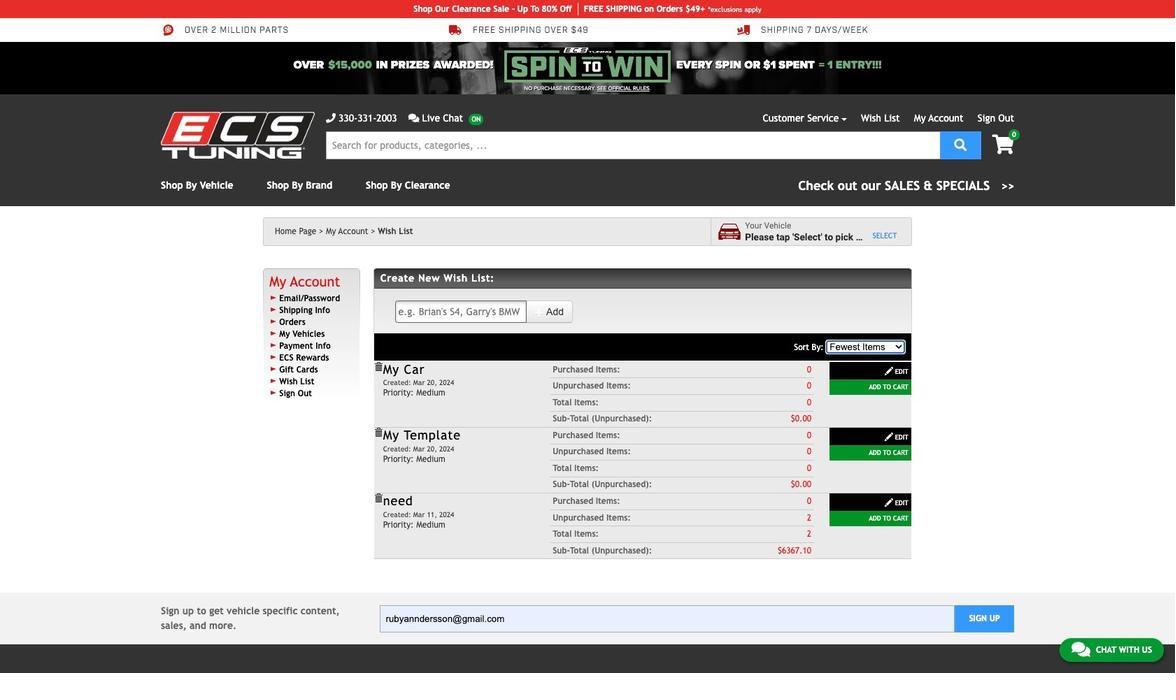 Task type: vqa. For each thing, say whether or not it's contained in the screenshot.
white image to the middle
yes



Task type: describe. For each thing, give the bounding box(es) containing it.
2 delete image from the top
[[373, 494, 383, 504]]

white image for second delete image from the top of the page
[[884, 498, 894, 508]]

comments image
[[408, 113, 419, 123]]

shopping cart image
[[992, 135, 1014, 155]]

white image for 1st delete image
[[884, 366, 894, 376]]

1 delete image from the top
[[373, 362, 383, 372]]

ecs tuning image
[[161, 112, 315, 159]]



Task type: locate. For each thing, give the bounding box(es) containing it.
1 vertical spatial white image
[[884, 366, 894, 376]]

search image
[[954, 138, 967, 151]]

delete image down delete icon
[[373, 494, 383, 504]]

delete image up delete icon
[[373, 362, 383, 372]]

white image
[[884, 432, 894, 442]]

ecs tuning 'spin to win' contest logo image
[[504, 48, 671, 83]]

0 vertical spatial delete image
[[373, 362, 383, 372]]

delete image
[[373, 428, 383, 438]]

1 vertical spatial delete image
[[373, 494, 383, 504]]

e.g. Brian's S4, Garry's BMW E92...etc text field
[[395, 301, 527, 323]]

2 vertical spatial white image
[[884, 498, 894, 508]]

Email email field
[[379, 606, 955, 633]]

Search text field
[[326, 132, 940, 159]]

phone image
[[326, 113, 336, 123]]

white image
[[534, 308, 544, 318], [884, 366, 894, 376], [884, 498, 894, 508]]

delete image
[[373, 362, 383, 372], [373, 494, 383, 504]]

0 vertical spatial white image
[[534, 308, 544, 318]]



